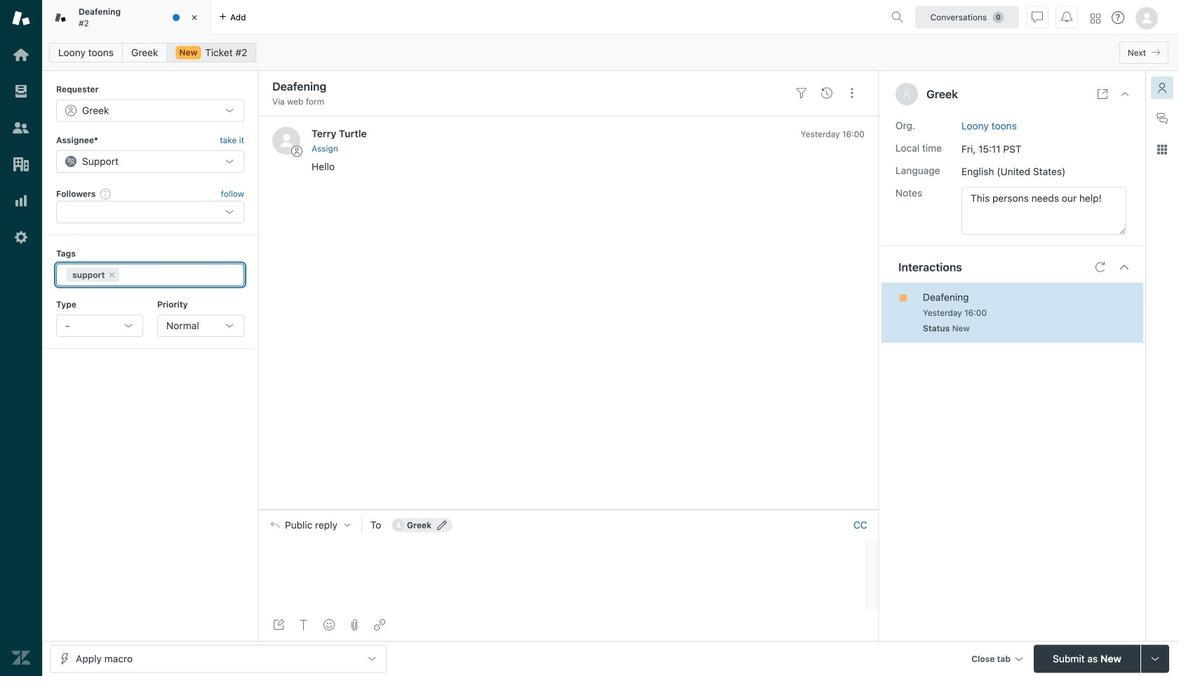 Task type: describe. For each thing, give the bounding box(es) containing it.
1 horizontal spatial yesterday 16:00 text field
[[923, 308, 987, 318]]

apps image
[[1157, 144, 1168, 155]]

Subject field
[[270, 78, 786, 95]]

main element
[[0, 0, 42, 676]]

secondary element
[[42, 39, 1180, 67]]

events image
[[821, 88, 833, 99]]

get help image
[[1112, 11, 1125, 24]]

hide composer image
[[563, 504, 574, 515]]

tabs tab list
[[42, 0, 886, 35]]

reporting image
[[12, 192, 30, 210]]

zendesk products image
[[1091, 14, 1101, 24]]

edit user image
[[437, 520, 447, 530]]

ticket actions image
[[847, 88, 858, 99]]

zendesk image
[[12, 649, 30, 667]]

filter image
[[796, 88, 807, 99]]



Task type: vqa. For each thing, say whether or not it's contained in the screenshot.
Avatar
yes



Task type: locate. For each thing, give the bounding box(es) containing it.
tab
[[42, 0, 211, 35]]

1 vertical spatial yesterday 16:00 text field
[[923, 308, 987, 318]]

add link (cmd k) image
[[374, 619, 385, 631]]

avatar image
[[272, 127, 301, 155]]

remove image
[[108, 271, 116, 279]]

admin image
[[12, 228, 30, 246]]

button displays agent's chat status as invisible. image
[[1032, 12, 1043, 23]]

get started image
[[12, 46, 30, 64]]

None field
[[122, 268, 231, 282]]

customers image
[[12, 119, 30, 137]]

info on adding followers image
[[100, 188, 111, 199]]

Yesterday 16:00 text field
[[801, 129, 865, 139], [923, 308, 987, 318]]

close image
[[1120, 88, 1131, 100]]

close image
[[187, 11, 202, 25]]

insert emojis image
[[324, 619, 335, 631]]

views image
[[12, 82, 30, 100]]

0 vertical spatial yesterday 16:00 text field
[[801, 129, 865, 139]]

view more details image
[[1097, 88, 1109, 100]]

displays possible ticket submission types image
[[1150, 653, 1161, 665]]

user image
[[903, 90, 911, 98], [904, 91, 910, 98]]

add attachment image
[[349, 619, 360, 631]]

None text field
[[962, 187, 1127, 235]]

notifications image
[[1062, 12, 1073, 23]]

zendesk support image
[[12, 9, 30, 27]]

organizations image
[[12, 155, 30, 173]]

draft mode image
[[273, 619, 284, 631]]

0 horizontal spatial yesterday 16:00 text field
[[801, 129, 865, 139]]

customer context image
[[1157, 82, 1168, 93]]

format text image
[[298, 619, 310, 631]]



